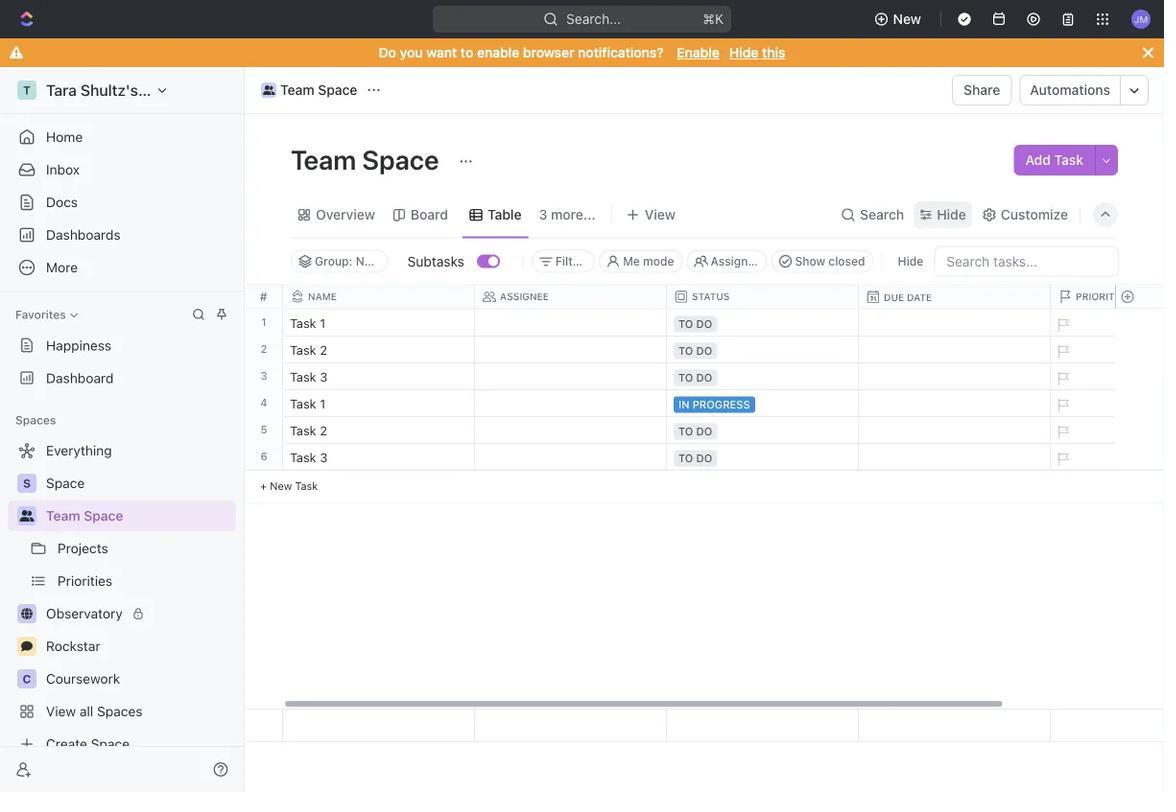 Task type: vqa. For each thing, say whether or not it's contained in the screenshot.
Create Space link
yes



Task type: locate. For each thing, give the bounding box(es) containing it.
set priority image
[[1048, 311, 1077, 339], [1048, 364, 1077, 393], [1048, 445, 1077, 474]]

0 vertical spatial view
[[645, 207, 676, 223]]

row containing name
[[283, 286, 1164, 309]]

enable
[[477, 45, 520, 60]]

tree
[[8, 436, 236, 760]]

1 horizontal spatial hide
[[898, 255, 924, 268]]

1 to do cell from the top
[[667, 310, 859, 335]]

user group image down space, , element
[[20, 511, 34, 522]]

press space to select this row. row containing 3
[[245, 363, 283, 390]]

1 down name in the left of the page
[[320, 316, 326, 330]]

1 horizontal spatial spaces
[[97, 704, 143, 720]]

in progress
[[679, 398, 750, 411]]

press space to select this row. row containing 4
[[245, 390, 283, 417]]

3 more...
[[539, 207, 596, 223]]

set priority image for 4th set priority element from the bottom
[[1048, 364, 1077, 393]]

6
[[260, 451, 267, 463]]

filters button
[[532, 250, 595, 273]]

3 down task 2 at bottom
[[320, 450, 328, 465]]

1 horizontal spatial new
[[893, 11, 922, 27]]

team inside tree
[[46, 508, 80, 524]]

to do cell for 4th set priority element from the bottom
[[667, 363, 859, 389]]

1 horizontal spatial view
[[645, 207, 676, 223]]

table link
[[484, 202, 522, 228]]

projects
[[58, 541, 108, 557]]

me mode button
[[599, 250, 683, 273]]

‎task 2
[[290, 343, 327, 357]]

automations
[[1030, 82, 1111, 98]]

coursework
[[46, 671, 120, 687]]

0 horizontal spatial spaces
[[15, 414, 56, 427]]

2 down the task 1
[[320, 423, 327, 438]]

space inside create space link
[[91, 737, 130, 753]]

2 left ‎task 2
[[261, 343, 267, 356]]

‎task up ‎task 2
[[290, 316, 316, 330]]

user group image
[[263, 85, 275, 95], [20, 511, 34, 522]]

set priority image inside press space to select this row. row
[[1048, 311, 1077, 339]]

rockstar
[[46, 639, 100, 655]]

0 horizontal spatial view
[[46, 704, 76, 720]]

show
[[795, 255, 826, 268]]

0 horizontal spatial hide
[[729, 45, 759, 60]]

press space to select this row. row containing 6
[[245, 444, 283, 471]]

5 to do cell from the top
[[667, 444, 859, 470]]

to do cell for fifth set priority element from the bottom
[[667, 336, 859, 362]]

1 ‎task from the top
[[290, 316, 316, 330]]

row group containing ‎task 1
[[283, 310, 1164, 504]]

happiness
[[46, 338, 111, 354]]

view button
[[620, 202, 682, 228]]

view
[[645, 207, 676, 223], [46, 704, 76, 720]]

task 3 down ‎task 2
[[290, 370, 328, 384]]

‎task
[[290, 316, 316, 330], [290, 343, 316, 357]]

1
[[320, 316, 326, 330], [261, 316, 267, 329], [320, 396, 326, 411]]

2 vertical spatial team space
[[46, 508, 123, 524]]

2 do from the top
[[696, 345, 713, 357]]

do for first set priority element from the bottom of the page
[[696, 452, 713, 465]]

0 vertical spatial ‎task
[[290, 316, 316, 330]]

to do cell for fifth set priority element from the top of the page
[[667, 417, 859, 443]]

search button
[[835, 202, 910, 228]]

0 vertical spatial user group image
[[263, 85, 275, 95]]

team space
[[280, 82, 358, 98], [291, 144, 445, 175], [46, 508, 123, 524]]

1 vertical spatial set priority image
[[1048, 364, 1077, 393]]

2 to do cell from the top
[[667, 336, 859, 362]]

0 vertical spatial set priority image
[[1048, 311, 1077, 339]]

3 do from the top
[[696, 371, 713, 384]]

3 left more...
[[539, 207, 548, 223]]

user group image right workspace
[[263, 85, 275, 95]]

‎task down the ‎task 1
[[290, 343, 316, 357]]

set priority image
[[1048, 337, 1077, 366], [1048, 391, 1077, 420], [1048, 418, 1077, 447]]

2 row group from the left
[[283, 310, 1164, 504]]

0 vertical spatial new
[[893, 11, 922, 27]]

3 set priority image from the top
[[1048, 418, 1077, 447]]

2 set priority image from the top
[[1048, 391, 1077, 420]]

row group
[[245, 310, 283, 504], [283, 310, 1164, 504], [1115, 310, 1163, 504]]

0 vertical spatial team space link
[[256, 79, 362, 102]]

0 vertical spatial task 3
[[290, 370, 328, 384]]

1 horizontal spatial user group image
[[263, 85, 275, 95]]

spaces
[[15, 414, 56, 427], [97, 704, 143, 720]]

6 set priority element from the top
[[1048, 445, 1077, 474]]

customize
[[1001, 207, 1068, 223]]

1 to do from the top
[[679, 318, 713, 330]]

view inside the sidebar navigation
[[46, 704, 76, 720]]

4 to do cell from the top
[[667, 417, 859, 443]]

2
[[320, 343, 327, 357], [261, 343, 267, 356], [320, 423, 327, 438]]

1 task 3 from the top
[[290, 370, 328, 384]]

search...
[[566, 11, 621, 27]]

show closed button
[[771, 250, 874, 273]]

1 row group from the left
[[245, 310, 283, 504]]

3 row group from the left
[[1115, 310, 1163, 504]]

task 3
[[290, 370, 328, 384], [290, 450, 328, 465]]

new inside button
[[893, 11, 922, 27]]

2 vertical spatial hide
[[898, 255, 924, 268]]

1 vertical spatial view
[[46, 704, 76, 720]]

overview
[[316, 207, 375, 223]]

overview link
[[312, 202, 375, 228]]

more...
[[551, 207, 596, 223]]

1 vertical spatial new
[[270, 480, 292, 493]]

2 horizontal spatial hide
[[937, 207, 966, 223]]

3
[[539, 207, 548, 223], [320, 370, 328, 384], [261, 370, 267, 383], [320, 450, 328, 465]]

in progress cell
[[667, 390, 859, 416]]

press space to select this row. row containing 5
[[245, 417, 283, 444]]

2 inside '1 2 3 4 5 6'
[[261, 343, 267, 356]]

dashboards link
[[8, 220, 236, 251]]

2 task 3 from the top
[[290, 450, 328, 465]]

more button
[[8, 252, 236, 283]]

want
[[426, 45, 457, 60]]

tree containing everything
[[8, 436, 236, 760]]

dashboards
[[46, 227, 121, 243]]

cell
[[475, 310, 667, 335], [859, 310, 1051, 335], [475, 336, 667, 362], [859, 336, 1051, 362], [475, 363, 667, 389], [859, 363, 1051, 389], [475, 390, 667, 416], [859, 390, 1051, 416], [475, 417, 667, 443], [859, 417, 1051, 443], [475, 444, 667, 470], [859, 444, 1051, 470]]

hide up 'due date'
[[898, 255, 924, 268]]

status
[[692, 291, 730, 302]]

to do
[[679, 318, 713, 330], [679, 345, 713, 357], [679, 371, 713, 384], [679, 425, 713, 438], [679, 452, 713, 465]]

tara
[[46, 81, 77, 99]]

assignee column header
[[475, 286, 671, 309]]

this
[[762, 45, 786, 60]]

1 vertical spatial team space link
[[46, 501, 232, 532]]

1 vertical spatial hide
[[937, 207, 966, 223]]

team space link
[[256, 79, 362, 102], [46, 501, 232, 532]]

task 1
[[290, 396, 326, 411]]

grid
[[245, 286, 1164, 743]]

tara shultz's workspace, , element
[[17, 81, 36, 100]]

more
[[46, 260, 78, 276]]

1 vertical spatial task 3
[[290, 450, 328, 465]]

coursework, , element
[[17, 670, 36, 689]]

spaces up 'everything'
[[15, 414, 56, 427]]

hide
[[729, 45, 759, 60], [937, 207, 966, 223], [898, 255, 924, 268]]

hide inside button
[[898, 255, 924, 268]]

to do for press space to select this row. row containing ‎task 2
[[679, 345, 713, 357]]

do for 1st set priority element
[[696, 318, 713, 330]]

1 up task 2 at bottom
[[320, 396, 326, 411]]

spaces up create space link
[[97, 704, 143, 720]]

subtasks
[[408, 253, 464, 269]]

view all spaces
[[46, 704, 143, 720]]

press space to select this row. row
[[245, 310, 283, 336], [283, 310, 1164, 339], [1115, 310, 1163, 336], [245, 336, 283, 363], [283, 336, 1164, 366], [1115, 336, 1163, 363], [245, 363, 283, 390], [283, 363, 1164, 393], [1115, 363, 1163, 390], [245, 390, 283, 417], [283, 390, 1164, 420], [1115, 390, 1163, 417], [245, 417, 283, 444], [283, 417, 1164, 447], [1115, 417, 1163, 444], [245, 444, 283, 471], [283, 444, 1164, 474], [1115, 444, 1163, 471], [283, 710, 1164, 743], [1115, 710, 1163, 743]]

3 to do cell from the top
[[667, 363, 859, 389]]

t
[[23, 84, 31, 97]]

rockstar link
[[46, 632, 232, 662]]

3 inside '1 2 3 4 5 6'
[[261, 370, 267, 383]]

to do cell
[[667, 310, 859, 335], [667, 336, 859, 362], [667, 363, 859, 389], [667, 417, 859, 443], [667, 444, 859, 470]]

2 vertical spatial set priority image
[[1048, 445, 1077, 474]]

5 do from the top
[[696, 452, 713, 465]]

home
[[46, 129, 83, 145]]

dashboard link
[[8, 363, 236, 394]]

tree inside the sidebar navigation
[[8, 436, 236, 760]]

task 3 down task 2 at bottom
[[290, 450, 328, 465]]

assignees
[[711, 255, 768, 268]]

3 up 4
[[261, 370, 267, 383]]

inbox
[[46, 162, 80, 178]]

space link
[[46, 468, 232, 499]]

1 vertical spatial team
[[291, 144, 356, 175]]

search
[[860, 207, 904, 223]]

2 to do from the top
[[679, 345, 713, 357]]

view up the mode
[[645, 207, 676, 223]]

priorities link
[[58, 566, 232, 597]]

1 set priority image from the top
[[1048, 311, 1077, 339]]

priority button
[[1051, 290, 1164, 304]]

dropdown menu image
[[859, 710, 1050, 742]]

0 vertical spatial spaces
[[15, 414, 56, 427]]

projects link
[[58, 534, 232, 564]]

1 set priority image from the top
[[1048, 337, 1077, 366]]

set priority image for task 1
[[1048, 391, 1077, 420]]

me mode
[[623, 255, 674, 268]]

2 down the ‎task 1
[[320, 343, 327, 357]]

2 vertical spatial team
[[46, 508, 80, 524]]

due
[[884, 292, 904, 303]]

workspace
[[142, 81, 222, 99]]

to
[[461, 45, 474, 60], [679, 318, 694, 330], [679, 345, 694, 357], [679, 371, 694, 384], [679, 425, 694, 438], [679, 452, 694, 465]]

hide left this
[[729, 45, 759, 60]]

new for new
[[893, 11, 922, 27]]

2 set priority image from the top
[[1048, 364, 1077, 393]]

mode
[[643, 255, 674, 268]]

1 for task 1
[[320, 396, 326, 411]]

c
[[23, 673, 31, 686]]

1 vertical spatial spaces
[[97, 704, 143, 720]]

0 horizontal spatial team space link
[[46, 501, 232, 532]]

0 horizontal spatial new
[[270, 480, 292, 493]]

set priority image for ‎task 2
[[1048, 337, 1077, 366]]

3 set priority image from the top
[[1048, 445, 1077, 474]]

set priority element
[[1048, 311, 1077, 339], [1048, 337, 1077, 366], [1048, 364, 1077, 393], [1048, 391, 1077, 420], [1048, 418, 1077, 447], [1048, 445, 1077, 474]]

space
[[318, 82, 358, 98], [362, 144, 439, 175], [46, 476, 85, 491], [84, 508, 123, 524], [91, 737, 130, 753]]

2 ‎task from the top
[[290, 343, 316, 357]]

1 vertical spatial user group image
[[20, 511, 34, 522]]

view inside button
[[645, 207, 676, 223]]

view for view
[[645, 207, 676, 223]]

status column header
[[667, 286, 863, 309]]

1 vertical spatial ‎task
[[290, 343, 316, 357]]

home link
[[8, 122, 236, 153]]

view left all
[[46, 704, 76, 720]]

row
[[283, 286, 1164, 309]]

1 do from the top
[[696, 318, 713, 330]]

hide right the "search"
[[937, 207, 966, 223]]

4 do from the top
[[696, 425, 713, 438]]

do for 4th set priority element from the bottom
[[696, 371, 713, 384]]

4 set priority element from the top
[[1048, 391, 1077, 420]]

⌘k
[[703, 11, 724, 27]]

1 down the # at left top
[[261, 316, 267, 329]]

4 to do from the top
[[679, 425, 713, 438]]

everything
[[46, 443, 112, 459]]

create
[[46, 737, 87, 753]]



Task type: describe. For each thing, give the bounding box(es) containing it.
0 vertical spatial team space
[[280, 82, 358, 98]]

comment image
[[21, 641, 33, 653]]

press space to select this row. row containing task 2
[[283, 417, 1164, 447]]

view for view all spaces
[[46, 704, 76, 720]]

space inside space link
[[46, 476, 85, 491]]

4
[[260, 397, 267, 409]]

name
[[308, 291, 337, 302]]

board
[[411, 207, 448, 223]]

2 set priority element from the top
[[1048, 337, 1077, 366]]

3 set priority element from the top
[[1048, 364, 1077, 393]]

press space to select this row. row containing 2
[[245, 336, 283, 363]]

notifications?
[[578, 45, 664, 60]]

row inside grid
[[283, 286, 1164, 309]]

5 set priority element from the top
[[1048, 418, 1077, 447]]

jm button
[[1126, 4, 1157, 35]]

due date column header
[[859, 286, 1055, 309]]

observatory
[[46, 606, 123, 622]]

‎task for ‎task 2
[[290, 343, 316, 357]]

status button
[[667, 290, 859, 304]]

subtasks button
[[400, 246, 477, 277]]

‎task 1
[[290, 316, 326, 330]]

to do for press space to select this row. row containing ‎task 1
[[679, 318, 713, 330]]

customize button
[[976, 202, 1074, 228]]

set priority image for first set priority element from the bottom of the page
[[1048, 445, 1077, 474]]

2 for ‎task
[[320, 343, 327, 357]]

2 for 1
[[261, 343, 267, 356]]

task 3 for first set priority element from the bottom of the page
[[290, 450, 328, 465]]

set priority image for task 2
[[1048, 418, 1077, 447]]

favorites
[[15, 308, 66, 322]]

3 inside dropdown button
[[539, 207, 548, 223]]

none
[[356, 255, 385, 268]]

3 down ‎task 2
[[320, 370, 328, 384]]

press space to select this row. row containing task 1
[[283, 390, 1164, 420]]

browser
[[523, 45, 575, 60]]

share button
[[952, 75, 1012, 106]]

docs link
[[8, 187, 236, 218]]

task 3 for 4th set priority element from the bottom
[[290, 370, 328, 384]]

inbox link
[[8, 155, 236, 185]]

group:
[[315, 255, 353, 268]]

automations button
[[1021, 76, 1120, 105]]

favorites button
[[8, 303, 85, 326]]

new button
[[866, 4, 933, 35]]

Search tasks... text field
[[935, 247, 1118, 276]]

3 to do from the top
[[679, 371, 713, 384]]

new for new task
[[270, 480, 292, 493]]

space, , element
[[17, 474, 36, 493]]

you
[[400, 45, 423, 60]]

show closed
[[795, 255, 865, 268]]

hide inside dropdown button
[[937, 207, 966, 223]]

0 vertical spatial hide
[[729, 45, 759, 60]]

team space inside tree
[[46, 508, 123, 524]]

tara shultz's workspace
[[46, 81, 222, 99]]

1 2 3 4 5 6
[[260, 316, 267, 463]]

s
[[23, 477, 31, 491]]

0 horizontal spatial user group image
[[20, 511, 34, 522]]

to do cell for 1st set priority element
[[667, 310, 859, 335]]

1 horizontal spatial team space link
[[256, 79, 362, 102]]

‎task for ‎task 1
[[290, 316, 316, 330]]

do for fifth set priority element from the bottom
[[696, 345, 713, 357]]

grid containing ‎task 1
[[245, 286, 1164, 743]]

dashboard
[[46, 371, 114, 386]]

name column header
[[283, 286, 479, 309]]

jm
[[1134, 13, 1148, 24]]

to do cell for first set priority element from the bottom of the page
[[667, 444, 859, 470]]

share
[[964, 82, 1001, 98]]

globe image
[[21, 609, 33, 620]]

priorities
[[58, 574, 112, 589]]

press space to select this row. row containing ‎task 2
[[283, 336, 1164, 366]]

row group containing 1 2 3 4 5 6
[[245, 310, 283, 504]]

date
[[907, 292, 932, 303]]

new task
[[270, 480, 318, 493]]

progress
[[693, 398, 750, 411]]

task 2
[[290, 423, 327, 438]]

0 vertical spatial team
[[280, 82, 315, 98]]

priority
[[1076, 291, 1122, 302]]

do for fifth set priority element from the top of the page
[[696, 425, 713, 438]]

press space to select this row. row containing 1
[[245, 310, 283, 336]]

press space to select this row. row containing ‎task 1
[[283, 310, 1164, 339]]

me
[[623, 255, 640, 268]]

1 set priority element from the top
[[1048, 311, 1077, 339]]

add task
[[1026, 152, 1084, 168]]

1 for ‎task 1
[[320, 316, 326, 330]]

2 for task
[[320, 423, 327, 438]]

enable
[[677, 45, 720, 60]]

happiness link
[[8, 330, 236, 361]]

all
[[80, 704, 93, 720]]

create space
[[46, 737, 130, 753]]

3 more... button
[[532, 202, 603, 228]]

group: none
[[315, 255, 385, 268]]

coursework link
[[46, 664, 232, 695]]

in
[[679, 398, 690, 411]]

view button
[[620, 192, 682, 238]]

assignee button
[[475, 290, 667, 304]]

assignees button
[[687, 250, 768, 273]]

board link
[[407, 202, 448, 228]]

to do for press space to select this row. row containing task 2
[[679, 425, 713, 438]]

sidebar navigation
[[0, 67, 249, 793]]

do
[[379, 45, 396, 60]]

5 to do from the top
[[679, 452, 713, 465]]

user group image inside the team space link
[[263, 85, 275, 95]]

add task button
[[1014, 145, 1095, 176]]

5
[[261, 424, 267, 436]]

everything link
[[8, 436, 232, 467]]

add
[[1026, 152, 1051, 168]]

assignee
[[500, 291, 549, 302]]

do you want to enable browser notifications? enable hide this
[[379, 45, 786, 60]]

1 inside '1 2 3 4 5 6'
[[261, 316, 267, 329]]

#
[[260, 290, 267, 304]]

set priority image for 1st set priority element
[[1048, 311, 1077, 339]]

create space link
[[8, 730, 232, 760]]

task inside 'button'
[[1055, 152, 1084, 168]]

filters
[[556, 255, 590, 268]]

1 vertical spatial team space
[[291, 144, 445, 175]]

due date button
[[859, 291, 1051, 304]]

name button
[[283, 290, 475, 304]]

closed
[[829, 255, 865, 268]]

observatory link
[[46, 599, 232, 630]]



